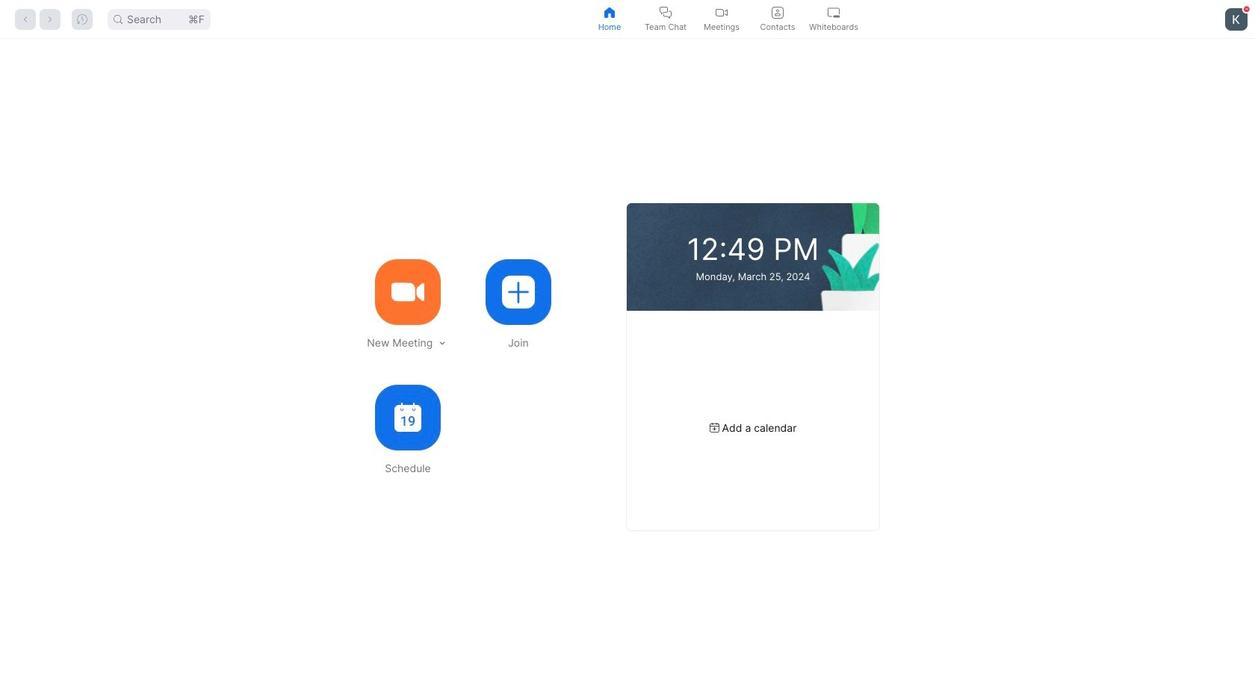Task type: describe. For each thing, give the bounding box(es) containing it.
calendar add calendar image
[[710, 423, 719, 433]]

calendar add calendar image
[[710, 423, 719, 433]]

magnifier image
[[114, 15, 123, 24]]

magnifier image
[[114, 15, 123, 24]]



Task type: vqa. For each thing, say whether or not it's contained in the screenshot.
Don't
no



Task type: locate. For each thing, give the bounding box(es) containing it.
home small image
[[604, 6, 616, 18], [604, 6, 616, 18]]

tab panel
[[0, 39, 1255, 694]]

team chat image
[[660, 6, 672, 18], [660, 6, 672, 18]]

profile contact image
[[772, 6, 784, 18], [772, 6, 784, 18]]

schedule image
[[395, 403, 421, 432]]

video camera on image
[[392, 275, 424, 308]]

whiteboard small image
[[828, 6, 840, 18], [828, 6, 840, 18]]

tab list
[[582, 0, 862, 38]]

video camera on image
[[392, 275, 424, 308]]

chevron down small image
[[437, 338, 448, 348], [437, 338, 448, 348]]

video on image
[[716, 6, 728, 18], [716, 6, 728, 18]]

do not disturb image
[[1244, 6, 1250, 12], [1244, 6, 1250, 12]]

plus squircle image
[[502, 275, 535, 308], [502, 275, 535, 308]]



